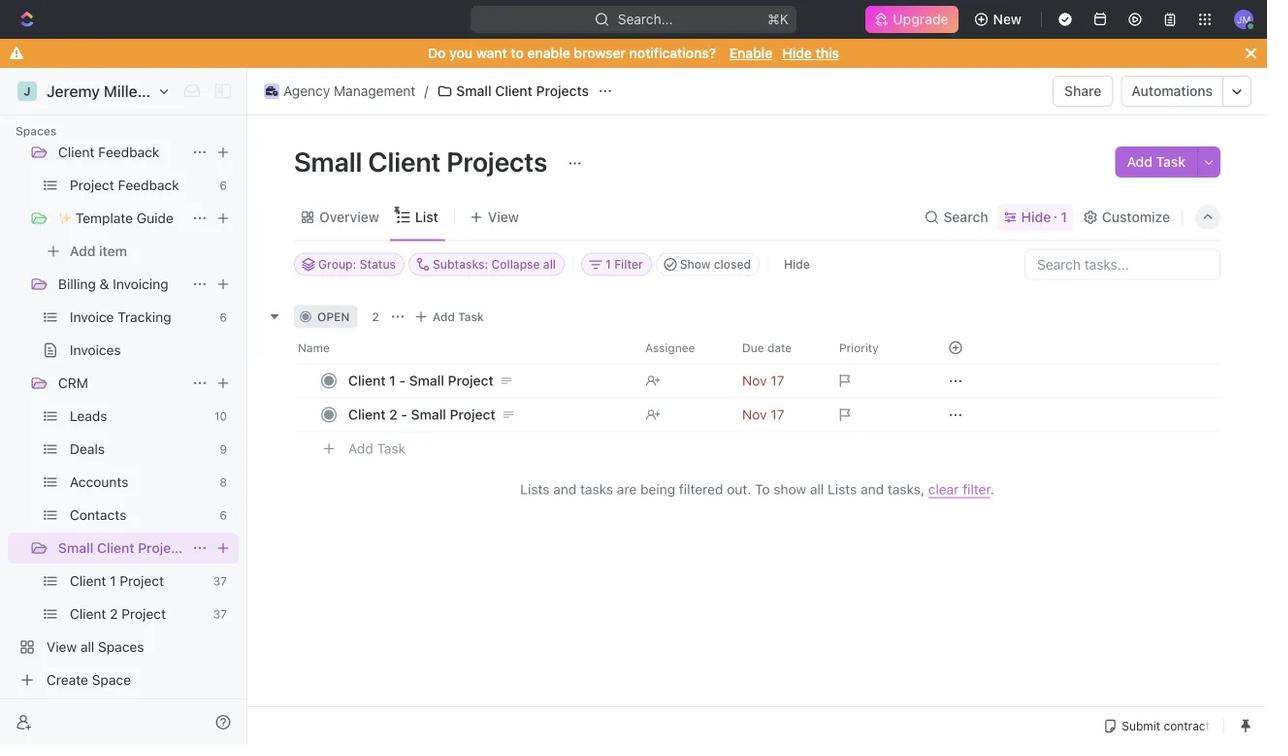 Task type: vqa. For each thing, say whether or not it's contained in the screenshot.
Search button
yes



Task type: locate. For each thing, give the bounding box(es) containing it.
2 for project
[[110, 606, 118, 622]]

and left tasks,
[[861, 481, 884, 497]]

2 vertical spatial projects
[[138, 540, 191, 556]]

all
[[543, 258, 556, 271], [810, 481, 824, 497], [80, 639, 94, 655]]

1 vertical spatial view
[[47, 639, 77, 655]]

3 6 from the top
[[220, 509, 227, 522]]

2 horizontal spatial 2
[[389, 407, 398, 423]]

1 horizontal spatial view
[[488, 209, 519, 225]]

6 for feedback
[[220, 179, 227, 192]]

jeremy miller's workspace
[[47, 82, 240, 100]]

projects down enable
[[536, 83, 589, 99]]

0 vertical spatial all
[[543, 258, 556, 271]]

1 vertical spatial task
[[458, 310, 484, 324]]

0 horizontal spatial and
[[553, 481, 577, 497]]

add task down client 2 - small project
[[348, 441, 406, 457]]

0 horizontal spatial view
[[47, 639, 77, 655]]

view button
[[463, 204, 526, 231]]

0 horizontal spatial small client projects link
[[58, 533, 191, 564]]

deals
[[70, 441, 105, 457]]

hide
[[783, 45, 812, 61], [1022, 209, 1051, 225], [784, 258, 810, 271]]

template
[[76, 210, 133, 226]]

view inside tree
[[47, 639, 77, 655]]

filter
[[963, 481, 991, 497]]

37 for client 2 project
[[213, 608, 227, 621]]

1 vertical spatial small client projects link
[[58, 533, 191, 564]]

1 vertical spatial 37
[[213, 608, 227, 621]]

list link
[[411, 204, 439, 231]]

hide for hide
[[784, 258, 810, 271]]

projects
[[536, 83, 589, 99], [447, 145, 548, 177], [138, 540, 191, 556]]

add task button up customize at the top
[[1116, 147, 1198, 178]]

small
[[457, 83, 492, 99], [294, 145, 362, 177], [409, 373, 445, 389], [411, 407, 446, 423], [58, 540, 93, 556]]

2 horizontal spatial add task
[[1127, 154, 1186, 170]]

show
[[774, 481, 807, 497]]

billing & invoicing link
[[58, 269, 184, 300]]

group: status
[[318, 258, 396, 271]]

0 horizontal spatial lists
[[521, 481, 550, 497]]

client up client 2 project
[[70, 573, 106, 589]]

2 vertical spatial add task
[[348, 441, 406, 457]]

2 for -
[[389, 407, 398, 423]]

spaces down "j"
[[16, 124, 57, 138]]

tree containing client feedback
[[8, 0, 239, 696]]

1 horizontal spatial and
[[861, 481, 884, 497]]

6
[[220, 179, 227, 192], [220, 311, 227, 324], [220, 509, 227, 522]]

all right 'show'
[[810, 481, 824, 497]]

due
[[743, 341, 764, 355]]

2 vertical spatial hide
[[784, 258, 810, 271]]

0 vertical spatial -
[[399, 373, 406, 389]]

project down client 1 project link
[[122, 606, 166, 622]]

filter
[[615, 258, 643, 271]]

2 down the client 1 project
[[110, 606, 118, 622]]

1 left filter
[[606, 258, 611, 271]]

create space link
[[8, 665, 235, 696]]

lists left "tasks"
[[521, 481, 550, 497]]

2 vertical spatial add task button
[[340, 437, 414, 461]]

1 vertical spatial feedback
[[118, 177, 179, 193]]

all up "create space"
[[80, 639, 94, 655]]

do
[[428, 45, 446, 61]]

1 and from the left
[[553, 481, 577, 497]]

1 vertical spatial small client projects
[[294, 145, 554, 177]]

search
[[944, 209, 989, 225]]

0 vertical spatial task
[[1157, 154, 1186, 170]]

this
[[816, 45, 840, 61]]

assignee
[[646, 341, 695, 355]]

task up name dropdown button
[[458, 310, 484, 324]]

1 for client 1 project
[[110, 573, 116, 589]]

guide
[[137, 210, 174, 226]]

1 filter button
[[582, 253, 652, 276]]

- down client 1 - small project
[[401, 407, 408, 423]]

1 vertical spatial spaces
[[98, 639, 144, 655]]

view up create
[[47, 639, 77, 655]]

all inside tree
[[80, 639, 94, 655]]

1 vertical spatial add task
[[433, 310, 484, 324]]

hide inside button
[[784, 258, 810, 271]]

- up client 2 - small project
[[399, 373, 406, 389]]

view inside button
[[488, 209, 519, 225]]

want
[[476, 45, 507, 61]]

1 vertical spatial 2
[[389, 407, 398, 423]]

share
[[1065, 83, 1102, 99]]

client up view all spaces
[[70, 606, 106, 622]]

tasks,
[[888, 481, 925, 497]]

add up name dropdown button
[[433, 310, 455, 324]]

1 6 from the top
[[220, 179, 227, 192]]

0 vertical spatial 6
[[220, 179, 227, 192]]

1 filter
[[606, 258, 643, 271]]

- inside client 2 - small project link
[[401, 407, 408, 423]]

1 horizontal spatial spaces
[[98, 639, 144, 655]]

1 vertical spatial 6
[[220, 311, 227, 324]]

37 right client 2 project link
[[213, 608, 227, 621]]

client 1 - small project link
[[344, 367, 630, 395]]

item
[[99, 243, 127, 259]]

1 inside tree
[[110, 573, 116, 589]]

0 vertical spatial small client projects link
[[432, 80, 594, 103]]

0 horizontal spatial task
[[377, 441, 406, 457]]

automations
[[1132, 83, 1213, 99]]

invoicing
[[113, 276, 168, 292]]

0 horizontal spatial all
[[80, 639, 94, 655]]

1 up client 2 project
[[110, 573, 116, 589]]

hide right search on the top of the page
[[1022, 209, 1051, 225]]

small down contacts
[[58, 540, 93, 556]]

customize button
[[1077, 204, 1176, 231]]

2 vertical spatial task
[[377, 441, 406, 457]]

2 37 from the top
[[213, 608, 227, 621]]

accounts link
[[70, 467, 212, 498]]

0 horizontal spatial add task
[[348, 441, 406, 457]]

0 horizontal spatial 2
[[110, 606, 118, 622]]

and left "tasks"
[[553, 481, 577, 497]]

client up client 2 - small project
[[348, 373, 386, 389]]

feedback up project feedback
[[98, 144, 160, 160]]

- inside client 1 - small project link
[[399, 373, 406, 389]]

hide left this
[[783, 45, 812, 61]]

add task button
[[1116, 147, 1198, 178], [409, 305, 492, 329], [340, 437, 414, 461]]

due date
[[743, 341, 792, 355]]

add task button up name dropdown button
[[409, 305, 492, 329]]

0 vertical spatial feedback
[[98, 144, 160, 160]]

subtasks:
[[433, 258, 488, 271]]

view
[[488, 209, 519, 225], [47, 639, 77, 655]]

project down name dropdown button
[[448, 373, 494, 389]]

tasks
[[580, 481, 614, 497]]

lists
[[521, 481, 550, 497], [828, 481, 857, 497]]

tree
[[8, 0, 239, 696]]

small client projects down to
[[457, 83, 589, 99]]

client down to
[[495, 83, 533, 99]]

-
[[399, 373, 406, 389], [401, 407, 408, 423]]

0 vertical spatial 2
[[372, 310, 379, 324]]

1 horizontal spatial add task
[[433, 310, 484, 324]]

small client projects up the client 1 project
[[58, 540, 191, 556]]

crm
[[58, 375, 88, 391]]

j
[[24, 84, 31, 98]]

0 vertical spatial spaces
[[16, 124, 57, 138]]

task down client 2 - small project
[[377, 441, 406, 457]]

invoice tracking
[[70, 309, 171, 325]]

priority button
[[828, 332, 925, 364]]

2 lists from the left
[[828, 481, 857, 497]]

1 up client 2 - small project
[[389, 373, 396, 389]]

projects down 'contacts' link
[[138, 540, 191, 556]]

add task up customize at the top
[[1127, 154, 1186, 170]]

2 down client 1 - small project
[[389, 407, 398, 423]]

2 right open
[[372, 310, 379, 324]]

1 37 from the top
[[213, 575, 227, 588]]

group:
[[318, 258, 357, 271]]

client 1 project
[[70, 573, 164, 589]]

1 horizontal spatial small client projects link
[[432, 80, 594, 103]]

add left the "item"
[[70, 243, 96, 259]]

2 6 from the top
[[220, 311, 227, 324]]

1 inside dropdown button
[[606, 258, 611, 271]]

small client projects link down to
[[432, 80, 594, 103]]

hide right closed
[[784, 258, 810, 271]]

1 vertical spatial -
[[401, 407, 408, 423]]

2 vertical spatial 6
[[220, 509, 227, 522]]

tree inside sidebar navigation
[[8, 0, 239, 696]]

2 vertical spatial small client projects
[[58, 540, 191, 556]]

6 down "8" at the bottom of page
[[220, 509, 227, 522]]

- for 1
[[399, 373, 406, 389]]

invoice
[[70, 309, 114, 325]]

small client projects
[[457, 83, 589, 99], [294, 145, 554, 177], [58, 540, 191, 556]]

hide for hide 1
[[1022, 209, 1051, 225]]

1 vertical spatial hide
[[1022, 209, 1051, 225]]

lists right 'show'
[[828, 481, 857, 497]]

enable
[[730, 45, 773, 61]]

small client projects link up the client 1 project
[[58, 533, 191, 564]]

hide button
[[777, 253, 818, 276]]

spaces
[[16, 124, 57, 138], [98, 639, 144, 655]]

2 inside sidebar navigation
[[110, 606, 118, 622]]

clear
[[929, 481, 959, 497]]

1 left customize button
[[1061, 209, 1068, 225]]

1 horizontal spatial all
[[543, 258, 556, 271]]

due date button
[[731, 332, 828, 364]]

37 right client 1 project link
[[213, 575, 227, 588]]

0 vertical spatial view
[[488, 209, 519, 225]]

2 horizontal spatial task
[[1157, 154, 1186, 170]]

space
[[92, 672, 131, 688]]

2 horizontal spatial all
[[810, 481, 824, 497]]

2 vertical spatial all
[[80, 639, 94, 655]]

browser
[[574, 45, 626, 61]]

all right collapse
[[543, 258, 556, 271]]

spaces down client 2 project
[[98, 639, 144, 655]]

6 up invoices link
[[220, 311, 227, 324]]

add task up name dropdown button
[[433, 310, 484, 324]]

Search tasks... text field
[[1026, 250, 1220, 279]]

small client projects up list
[[294, 145, 554, 177]]

project down client 1 - small project link
[[450, 407, 496, 423]]

0 vertical spatial small client projects
[[457, 83, 589, 99]]

new button
[[966, 4, 1034, 35]]

view for view all spaces
[[47, 639, 77, 655]]

add down client 2 - small project
[[348, 441, 373, 457]]

open
[[317, 310, 350, 324]]

view up subtasks: collapse all
[[488, 209, 519, 225]]

tara shultz's workspace, , element
[[17, 82, 37, 101]]

deals link
[[70, 434, 212, 465]]

6 for tracking
[[220, 311, 227, 324]]

projects up view button
[[447, 145, 548, 177]]

new
[[994, 11, 1022, 27]]

/
[[424, 83, 428, 99]]

task up customize at the top
[[1157, 154, 1186, 170]]

0 vertical spatial 37
[[213, 575, 227, 588]]

add task button down client 2 - small project
[[340, 437, 414, 461]]

notifications?
[[630, 45, 716, 61]]

client feedback
[[58, 144, 160, 160]]

1 horizontal spatial lists
[[828, 481, 857, 497]]

2
[[372, 310, 379, 324], [389, 407, 398, 423], [110, 606, 118, 622]]

upgrade link
[[866, 6, 959, 33]]

project
[[70, 177, 114, 193], [448, 373, 494, 389], [450, 407, 496, 423], [120, 573, 164, 589], [122, 606, 166, 622]]

feedback up guide
[[118, 177, 179, 193]]

6 right project feedback link
[[220, 179, 227, 192]]

0 vertical spatial add task
[[1127, 154, 1186, 170]]

to
[[511, 45, 524, 61]]

miller's
[[104, 82, 156, 100]]

assignee button
[[634, 332, 731, 364]]

hide 1
[[1022, 209, 1068, 225]]

2 vertical spatial 2
[[110, 606, 118, 622]]



Task type: describe. For each thing, give the bounding box(es) containing it.
small client projects inside the small client projects link
[[457, 83, 589, 99]]

search button
[[919, 204, 995, 231]]

0 horizontal spatial spaces
[[16, 124, 57, 138]]

1 for client 1 - small project
[[389, 373, 396, 389]]

client 2 - small project
[[348, 407, 496, 423]]

client up the client 1 project
[[97, 540, 134, 556]]

show closed
[[680, 258, 751, 271]]

status
[[360, 258, 396, 271]]

add up customize at the top
[[1127, 154, 1153, 170]]

task for the topmost add task button
[[1157, 154, 1186, 170]]

0 vertical spatial projects
[[536, 83, 589, 99]]

contacts link
[[70, 500, 212, 531]]

add item
[[70, 243, 127, 259]]

view all spaces
[[47, 639, 144, 655]]

1 for hide 1
[[1061, 209, 1068, 225]]

37 for client 1 project
[[213, 575, 227, 588]]

feedback for project feedback
[[118, 177, 179, 193]]

add item button
[[8, 236, 239, 267]]

invoices link
[[70, 335, 235, 366]]

share button
[[1053, 76, 1114, 107]]

to
[[755, 481, 770, 497]]

add inside button
[[70, 243, 96, 259]]

workspace
[[160, 82, 240, 100]]

✨ template guide
[[58, 210, 174, 226]]

upgrade
[[893, 11, 949, 27]]

client up project feedback
[[58, 144, 95, 160]]

jm button
[[1229, 4, 1260, 35]]

out.
[[727, 481, 752, 497]]

add task for the topmost add task button
[[1127, 154, 1186, 170]]

0 vertical spatial hide
[[783, 45, 812, 61]]

8
[[220, 476, 227, 489]]

agency
[[283, 83, 330, 99]]

small up client 2 - small project
[[409, 373, 445, 389]]

project feedback link
[[70, 170, 212, 201]]

show
[[680, 258, 711, 271]]

client feedback link
[[58, 137, 184, 168]]

agency management
[[283, 83, 416, 99]]

date
[[768, 341, 792, 355]]

tracking
[[118, 309, 171, 325]]

jeremy
[[47, 82, 100, 100]]

billing & invoicing
[[58, 276, 168, 292]]

client 2 project
[[70, 606, 166, 622]]

automations button
[[1123, 77, 1223, 106]]

accounts
[[70, 474, 128, 490]]

✨
[[58, 210, 72, 226]]

✨ template guide link
[[58, 203, 184, 234]]

enable
[[528, 45, 571, 61]]

project feedback
[[70, 177, 179, 193]]

9
[[220, 443, 227, 456]]

client 2 project link
[[70, 599, 205, 630]]

feedback for client feedback
[[98, 144, 160, 160]]

leads
[[70, 408, 107, 424]]

small down you
[[457, 83, 492, 99]]

billing
[[58, 276, 96, 292]]

- for 2
[[401, 407, 408, 423]]

overview
[[319, 209, 379, 225]]

invoice tracking link
[[70, 302, 212, 333]]

create
[[47, 672, 88, 688]]

task for the bottommost add task button
[[377, 441, 406, 457]]

add task for the bottommost add task button
[[348, 441, 406, 457]]

1 vertical spatial projects
[[447, 145, 548, 177]]

contacts
[[70, 507, 126, 523]]

client 1 project link
[[70, 566, 205, 597]]

project up template
[[70, 177, 114, 193]]

crm link
[[58, 368, 184, 399]]

filtered
[[679, 481, 724, 497]]

project up client 2 project link
[[120, 573, 164, 589]]

customize
[[1103, 209, 1171, 225]]

create space
[[47, 672, 131, 688]]

2 and from the left
[[861, 481, 884, 497]]

name button
[[294, 332, 634, 364]]

client 1 - small project
[[348, 373, 494, 389]]

overview link
[[315, 204, 379, 231]]

1 vertical spatial all
[[810, 481, 824, 497]]

invoices
[[70, 342, 121, 358]]

small up overview link
[[294, 145, 362, 177]]

1 vertical spatial add task button
[[409, 305, 492, 329]]

small down client 1 - small project
[[411, 407, 446, 423]]

view for view
[[488, 209, 519, 225]]

subtasks: collapse all
[[433, 258, 556, 271]]

&
[[100, 276, 109, 292]]

.
[[991, 481, 995, 497]]

clear filter link
[[929, 481, 991, 498]]

projects inside tree
[[138, 540, 191, 556]]

1 horizontal spatial 2
[[372, 310, 379, 324]]

list
[[415, 209, 439, 225]]

0 vertical spatial add task button
[[1116, 147, 1198, 178]]

spaces inside tree
[[98, 639, 144, 655]]

1 lists from the left
[[521, 481, 550, 497]]

business time image
[[266, 86, 278, 96]]

1 horizontal spatial task
[[458, 310, 484, 324]]

management
[[334, 83, 416, 99]]

client down client 1 - small project
[[348, 407, 386, 423]]

being
[[641, 481, 676, 497]]

name
[[298, 341, 330, 355]]

sidebar navigation
[[0, 0, 251, 745]]

you
[[450, 45, 473, 61]]

small client projects inside tree
[[58, 540, 191, 556]]

show closed button
[[656, 253, 760, 276]]

⌘k
[[768, 11, 789, 27]]

small inside sidebar navigation
[[58, 540, 93, 556]]

client up list link
[[368, 145, 441, 177]]

agency management link
[[259, 80, 421, 103]]

client 2 - small project link
[[344, 401, 630, 429]]

priority
[[840, 341, 879, 355]]



